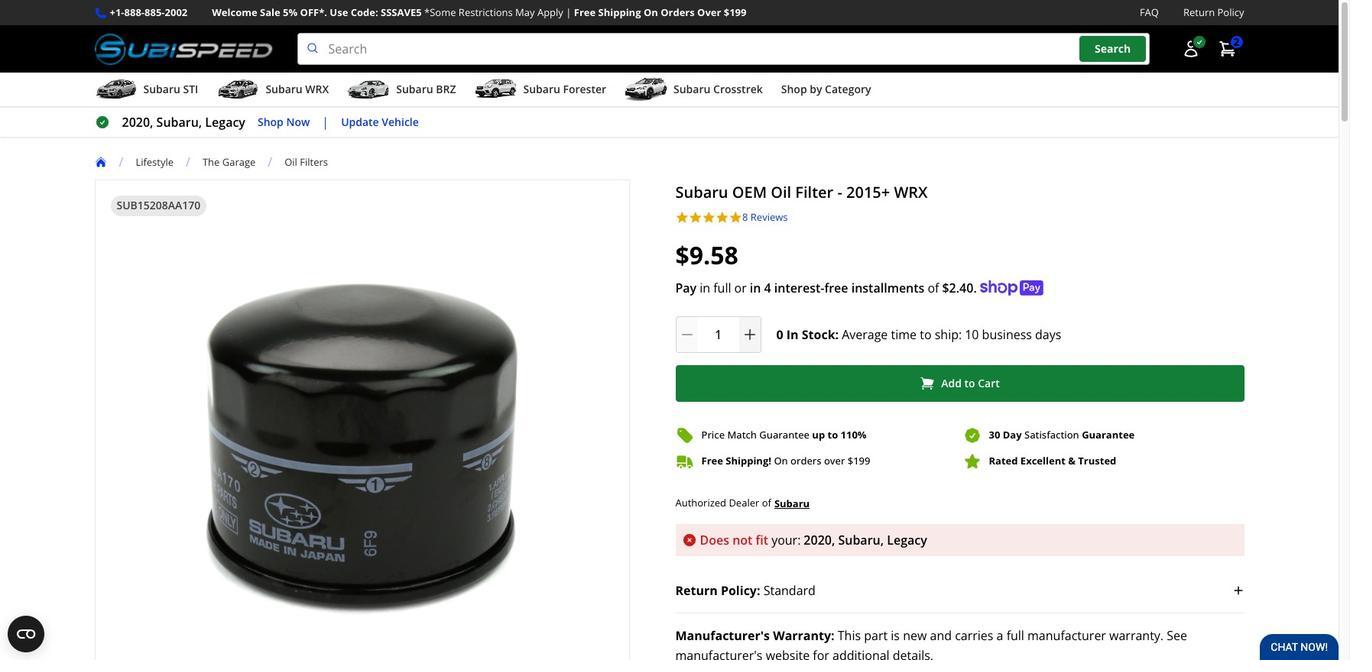 Task type: describe. For each thing, give the bounding box(es) containing it.
part
[[865, 628, 888, 645]]

category
[[825, 82, 872, 96]]

faq link
[[1141, 5, 1160, 21]]

carries
[[956, 628, 994, 645]]

0 vertical spatial legacy
[[205, 114, 246, 131]]

not
[[733, 532, 753, 549]]

cart
[[979, 376, 1000, 391]]

shop pay image
[[981, 280, 1044, 296]]

manufacturer
[[1028, 628, 1107, 645]]

885-
[[145, 5, 165, 19]]

increment image
[[742, 327, 758, 342]]

use
[[330, 5, 348, 19]]

does
[[700, 532, 730, 549]]

garage
[[222, 155, 256, 169]]

this
[[838, 628, 861, 645]]

vehicle
[[382, 115, 419, 129]]

2002
[[165, 5, 188, 19]]

shipping
[[599, 5, 641, 19]]

over
[[825, 454, 846, 468]]

and
[[931, 628, 952, 645]]

/ for lifestyle
[[119, 154, 123, 171]]

0 horizontal spatial 2020,
[[122, 114, 153, 131]]

orders
[[791, 454, 822, 468]]

policy
[[1218, 5, 1245, 19]]

subaru forester button
[[475, 76, 607, 106]]

rated excellent & trusted
[[990, 454, 1117, 468]]

2 guarantee from the left
[[1083, 428, 1135, 442]]

shop for shop by category
[[782, 82, 808, 96]]

website
[[766, 648, 810, 661]]

free shipping! on orders over $199
[[702, 454, 871, 468]]

5%
[[283, 5, 298, 19]]

subaru sti button
[[94, 76, 198, 106]]

10
[[966, 326, 980, 343]]

to inside add to cart button
[[965, 376, 976, 391]]

a subaru crosstrek thumbnail image image
[[625, 78, 668, 101]]

3 star image from the left
[[703, 211, 716, 225]]

filters
[[300, 155, 328, 169]]

authorized dealer of subaru
[[676, 497, 810, 511]]

reviews
[[751, 210, 788, 224]]

faq
[[1141, 5, 1160, 19]]

subaru for subaru crosstrek
[[674, 82, 711, 96]]

a subaru wrx thumbnail image image
[[217, 78, 260, 101]]

1 in from the left
[[700, 280, 711, 297]]

subaru link
[[775, 495, 810, 512]]

time
[[892, 326, 917, 343]]

30
[[990, 428, 1001, 442]]

subaru for subaru oem oil filter - 2015+ wrx
[[676, 182, 729, 203]]

888-
[[124, 5, 145, 19]]

shop for shop now
[[258, 115, 284, 129]]

your:
[[772, 532, 801, 549]]

a subaru sti thumbnail image image
[[94, 78, 137, 101]]

manufacturer's warranty:
[[676, 628, 835, 645]]

subaru for subaru forester
[[524, 82, 561, 96]]

day
[[1003, 428, 1023, 442]]

8 reviews link
[[743, 210, 788, 225]]

0 horizontal spatial to
[[828, 428, 839, 442]]

a subaru brz thumbnail image image
[[347, 78, 390, 101]]

brz
[[436, 82, 456, 96]]

decrement image
[[680, 327, 695, 342]]

subaru inside authorized dealer of subaru
[[775, 497, 810, 511]]

days
[[1036, 326, 1062, 343]]

shipping!
[[726, 454, 772, 468]]

up
[[813, 428, 826, 442]]

subaru crosstrek button
[[625, 76, 763, 106]]

see
[[1168, 628, 1188, 645]]

1 vertical spatial $199
[[848, 454, 871, 468]]

0 vertical spatial subaru,
[[157, 114, 202, 131]]

.
[[974, 280, 978, 297]]

fit
[[756, 532, 769, 549]]

over
[[698, 5, 722, 19]]

manufacturer's
[[676, 628, 770, 645]]

2 in from the left
[[750, 280, 761, 297]]

by
[[810, 82, 823, 96]]

rated
[[990, 454, 1019, 468]]

this part is new and carries a full manufacturer warranty. see manufacturer's website for additional details.
[[676, 628, 1188, 661]]

apply
[[538, 5, 564, 19]]

search button
[[1080, 36, 1147, 62]]

*some restrictions may apply | free shipping on orders over $199
[[425, 5, 747, 19]]

-
[[838, 182, 843, 203]]

search
[[1096, 42, 1132, 56]]

search input field
[[297, 33, 1150, 65]]

2015+
[[847, 182, 891, 203]]

subispeed logo image
[[94, 33, 273, 65]]

price match guarantee up to 110%
[[702, 428, 867, 442]]

0 vertical spatial oil
[[285, 155, 297, 169]]

$2.40
[[943, 280, 974, 297]]

forester
[[563, 82, 607, 96]]

stock:
[[802, 326, 839, 343]]

dealer
[[729, 497, 760, 510]]

1 horizontal spatial of
[[928, 280, 940, 297]]

0 vertical spatial to
[[920, 326, 932, 343]]

oem
[[733, 182, 767, 203]]

warranty:
[[774, 628, 835, 645]]

1 horizontal spatial 2020,
[[804, 532, 836, 549]]

pay in full or in 4 interest-free installments of $2.40 .
[[676, 280, 978, 297]]

$9.58
[[676, 238, 739, 271]]

home image
[[94, 156, 107, 168]]

0 in stock: average time to ship: 10 business days
[[777, 326, 1062, 343]]

subaru wrx button
[[217, 76, 329, 106]]

code:
[[351, 5, 378, 19]]

for
[[813, 648, 830, 661]]

+1-
[[110, 5, 124, 19]]

1 star image from the left
[[716, 211, 729, 225]]

sssave5
[[381, 5, 422, 19]]

welcome sale 5% off*. use code: sssave5
[[212, 5, 422, 19]]

sub15208aa170
[[117, 198, 201, 213]]

2
[[1234, 35, 1240, 49]]

1 horizontal spatial subaru,
[[839, 532, 884, 549]]

free
[[825, 280, 849, 297]]



Task type: vqa. For each thing, say whether or not it's contained in the screenshot.
Guarantee to the left
yes



Task type: locate. For each thing, give the bounding box(es) containing it.
2 vertical spatial to
[[828, 428, 839, 442]]

in left the 4
[[750, 280, 761, 297]]

guarantee
[[760, 428, 810, 442], [1083, 428, 1135, 442]]

interest-
[[775, 280, 825, 297]]

subaru inside subaru brz dropdown button
[[396, 82, 433, 96]]

on
[[644, 5, 658, 19], [774, 454, 788, 468]]

1 vertical spatial wrx
[[895, 182, 928, 203]]

2 horizontal spatial /
[[268, 154, 272, 171]]

subaru up shop now
[[266, 82, 303, 96]]

$199 right "over"
[[848, 454, 871, 468]]

return policy
[[1184, 5, 1245, 19]]

standard
[[764, 583, 816, 600]]

3 / from the left
[[268, 154, 272, 171]]

0 vertical spatial on
[[644, 5, 658, 19]]

subaru inside subaru wrx dropdown button
[[266, 82, 303, 96]]

0 horizontal spatial full
[[714, 280, 732, 297]]

additional
[[833, 648, 890, 661]]

oil filters
[[285, 155, 328, 169]]

subaru for subaru sti
[[143, 82, 180, 96]]

shop left by
[[782, 82, 808, 96]]

2 button
[[1211, 34, 1245, 64]]

subaru
[[143, 82, 180, 96], [266, 82, 303, 96], [396, 82, 433, 96], [524, 82, 561, 96], [674, 82, 711, 96], [676, 182, 729, 203], [775, 497, 810, 511]]

full left or
[[714, 280, 732, 297]]

update vehicle button
[[341, 114, 419, 131]]

0 horizontal spatial of
[[762, 497, 772, 510]]

2020, right 'your:'
[[804, 532, 836, 549]]

welcome
[[212, 5, 258, 19]]

1 vertical spatial full
[[1007, 628, 1025, 645]]

2 star image from the left
[[689, 211, 703, 225]]

0 vertical spatial shop
[[782, 82, 808, 96]]

of right dealer on the right
[[762, 497, 772, 510]]

8 reviews
[[743, 210, 788, 224]]

shop inside dropdown button
[[782, 82, 808, 96]]

subaru left crosstrek
[[674, 82, 711, 96]]

1 / from the left
[[119, 154, 123, 171]]

2020,
[[122, 114, 153, 131], [804, 532, 836, 549]]

off*.
[[300, 5, 327, 19]]

ship:
[[935, 326, 962, 343]]

subaru left forester
[[524, 82, 561, 96]]

1 horizontal spatial full
[[1007, 628, 1025, 645]]

wrx inside dropdown button
[[306, 82, 329, 96]]

subaru up 'your:'
[[775, 497, 810, 511]]

now
[[286, 115, 310, 129]]

restrictions
[[459, 5, 513, 19]]

1 horizontal spatial return
[[1184, 5, 1216, 19]]

0 horizontal spatial guarantee
[[760, 428, 810, 442]]

subaru inside "subaru sti" dropdown button
[[143, 82, 180, 96]]

1 star image from the left
[[676, 211, 689, 225]]

update
[[341, 115, 379, 129]]

return left the policy
[[1184, 5, 1216, 19]]

| right now
[[322, 114, 329, 131]]

subaru left the sti
[[143, 82, 180, 96]]

may
[[516, 5, 535, 19]]

sti
[[183, 82, 198, 96]]

shop by category
[[782, 82, 872, 96]]

return policy link
[[1184, 5, 1245, 21]]

average
[[842, 326, 888, 343]]

1 vertical spatial of
[[762, 497, 772, 510]]

return for return policy: standard
[[676, 583, 718, 600]]

1 horizontal spatial wrx
[[895, 182, 928, 203]]

a subaru forester thumbnail image image
[[475, 78, 517, 101]]

wrx up now
[[306, 82, 329, 96]]

return policy: standard
[[676, 583, 816, 600]]

1 horizontal spatial $199
[[848, 454, 871, 468]]

subaru left 'brz'
[[396, 82, 433, 96]]

2 / from the left
[[186, 154, 190, 171]]

1 vertical spatial return
[[676, 583, 718, 600]]

0 vertical spatial wrx
[[306, 82, 329, 96]]

2 horizontal spatial to
[[965, 376, 976, 391]]

1 horizontal spatial in
[[750, 280, 761, 297]]

0 vertical spatial 2020,
[[122, 114, 153, 131]]

full
[[714, 280, 732, 297], [1007, 628, 1025, 645]]

guarantee up free shipping! on orders over $199
[[760, 428, 810, 442]]

0 horizontal spatial on
[[644, 5, 658, 19]]

does not fit your: 2020, subaru, legacy
[[700, 532, 928, 549]]

open widget image
[[8, 617, 44, 653]]

0
[[777, 326, 784, 343]]

0 horizontal spatial legacy
[[205, 114, 246, 131]]

subaru inside subaru forester dropdown button
[[524, 82, 561, 96]]

/ left 'the'
[[186, 154, 190, 171]]

of
[[928, 280, 940, 297], [762, 497, 772, 510]]

installments
[[852, 280, 925, 297]]

update vehicle
[[341, 115, 419, 129]]

shop left now
[[258, 115, 284, 129]]

subaru inside subaru crosstrek dropdown button
[[674, 82, 711, 96]]

subaru for subaru brz
[[396, 82, 433, 96]]

in right pay
[[700, 280, 711, 297]]

1 horizontal spatial guarantee
[[1083, 428, 1135, 442]]

lifestyle
[[136, 155, 174, 169]]

orders
[[661, 5, 695, 19]]

$199 right the "over" on the top of page
[[724, 5, 747, 19]]

1 vertical spatial free
[[702, 454, 724, 468]]

subaru, down subaru sti
[[157, 114, 202, 131]]

1 guarantee from the left
[[760, 428, 810, 442]]

of left "$2.40"
[[928, 280, 940, 297]]

match
[[728, 428, 757, 442]]

2 star image from the left
[[729, 211, 743, 225]]

subaru left oem
[[676, 182, 729, 203]]

$199
[[724, 5, 747, 19], [848, 454, 871, 468]]

crosstrek
[[714, 82, 763, 96]]

free
[[574, 5, 596, 19], [702, 454, 724, 468]]

subaru, right 'your:'
[[839, 532, 884, 549]]

0 horizontal spatial oil
[[285, 155, 297, 169]]

| right apply
[[566, 5, 572, 19]]

&
[[1069, 454, 1076, 468]]

subaru,
[[157, 114, 202, 131], [839, 532, 884, 549]]

1 horizontal spatial legacy
[[888, 532, 928, 549]]

subaru brz
[[396, 82, 456, 96]]

0 horizontal spatial free
[[574, 5, 596, 19]]

1 horizontal spatial free
[[702, 454, 724, 468]]

0 vertical spatial full
[[714, 280, 732, 297]]

legacy
[[205, 114, 246, 131], [888, 532, 928, 549]]

of inside authorized dealer of subaru
[[762, 497, 772, 510]]

0 horizontal spatial |
[[322, 114, 329, 131]]

1 vertical spatial to
[[965, 376, 976, 391]]

0 vertical spatial of
[[928, 280, 940, 297]]

4
[[765, 280, 772, 297]]

in
[[787, 326, 799, 343]]

1 horizontal spatial /
[[186, 154, 190, 171]]

1 horizontal spatial to
[[920, 326, 932, 343]]

1 horizontal spatial |
[[566, 5, 572, 19]]

0 horizontal spatial $199
[[724, 5, 747, 19]]

1 vertical spatial on
[[774, 454, 788, 468]]

oil filters link
[[285, 155, 340, 169], [285, 155, 328, 169]]

return for return policy
[[1184, 5, 1216, 19]]

None number field
[[676, 316, 762, 353]]

add to cart
[[942, 376, 1000, 391]]

1 vertical spatial subaru,
[[839, 532, 884, 549]]

oil left "filters"
[[285, 155, 297, 169]]

the garage
[[203, 155, 256, 169]]

1 vertical spatial legacy
[[888, 532, 928, 549]]

shop now link
[[258, 114, 310, 131]]

1 vertical spatial shop
[[258, 115, 284, 129]]

110%
[[841, 428, 867, 442]]

0 horizontal spatial return
[[676, 583, 718, 600]]

1 horizontal spatial shop
[[782, 82, 808, 96]]

details.
[[893, 648, 934, 661]]

return left 'policy:' in the bottom of the page
[[676, 583, 718, 600]]

1 horizontal spatial on
[[774, 454, 788, 468]]

the
[[203, 155, 220, 169]]

button image
[[1182, 40, 1201, 58]]

the garage link down 2020, subaru, legacy
[[203, 155, 256, 169]]

to right up
[[828, 428, 839, 442]]

to right time
[[920, 326, 932, 343]]

/ right garage
[[268, 154, 272, 171]]

/
[[119, 154, 123, 171], [186, 154, 190, 171], [268, 154, 272, 171]]

1 vertical spatial 2020,
[[804, 532, 836, 549]]

pay
[[676, 280, 697, 297]]

2020, down "subaru sti" dropdown button
[[122, 114, 153, 131]]

0 vertical spatial return
[[1184, 5, 1216, 19]]

full right a
[[1007, 628, 1025, 645]]

star image left 8
[[716, 211, 729, 225]]

return
[[1184, 5, 1216, 19], [676, 583, 718, 600]]

/ right home image
[[119, 154, 123, 171]]

1 vertical spatial oil
[[771, 182, 792, 203]]

|
[[566, 5, 572, 19], [322, 114, 329, 131]]

trusted
[[1079, 454, 1117, 468]]

star image down oem
[[729, 211, 743, 225]]

subaru crosstrek
[[674, 82, 763, 96]]

0 horizontal spatial shop
[[258, 115, 284, 129]]

free right apply
[[574, 5, 596, 19]]

in
[[700, 280, 711, 297], [750, 280, 761, 297]]

filter
[[796, 182, 834, 203]]

star image
[[716, 211, 729, 225], [729, 211, 743, 225]]

0 vertical spatial free
[[574, 5, 596, 19]]

0 horizontal spatial in
[[700, 280, 711, 297]]

policy:
[[721, 583, 761, 600]]

wrx right the 2015+
[[895, 182, 928, 203]]

2020, subaru, legacy
[[122, 114, 246, 131]]

0 vertical spatial $199
[[724, 5, 747, 19]]

guarantee up trusted
[[1083, 428, 1135, 442]]

authorized
[[676, 497, 727, 510]]

full inside 'this part is new and carries a full manufacturer warranty. see manufacturer's website for additional details.'
[[1007, 628, 1025, 645]]

star image
[[676, 211, 689, 225], [689, 211, 703, 225], [703, 211, 716, 225]]

subaru wrx
[[266, 82, 329, 96]]

0 horizontal spatial subaru,
[[157, 114, 202, 131]]

1 vertical spatial |
[[322, 114, 329, 131]]

sale
[[260, 5, 281, 19]]

/ for the garage
[[186, 154, 190, 171]]

lifestyle link
[[136, 155, 186, 169], [136, 155, 174, 169]]

free down the price
[[702, 454, 724, 468]]

oil up reviews
[[771, 182, 792, 203]]

0 horizontal spatial /
[[119, 154, 123, 171]]

new
[[904, 628, 927, 645]]

to right "add"
[[965, 376, 976, 391]]

+1-888-885-2002
[[110, 5, 188, 19]]

warranty.
[[1110, 628, 1164, 645]]

the garage link down shop now link
[[203, 155, 268, 169]]

0 horizontal spatial wrx
[[306, 82, 329, 96]]

/ for oil filters
[[268, 154, 272, 171]]

subaru for subaru wrx
[[266, 82, 303, 96]]

0 vertical spatial |
[[566, 5, 572, 19]]

1 horizontal spatial oil
[[771, 182, 792, 203]]



